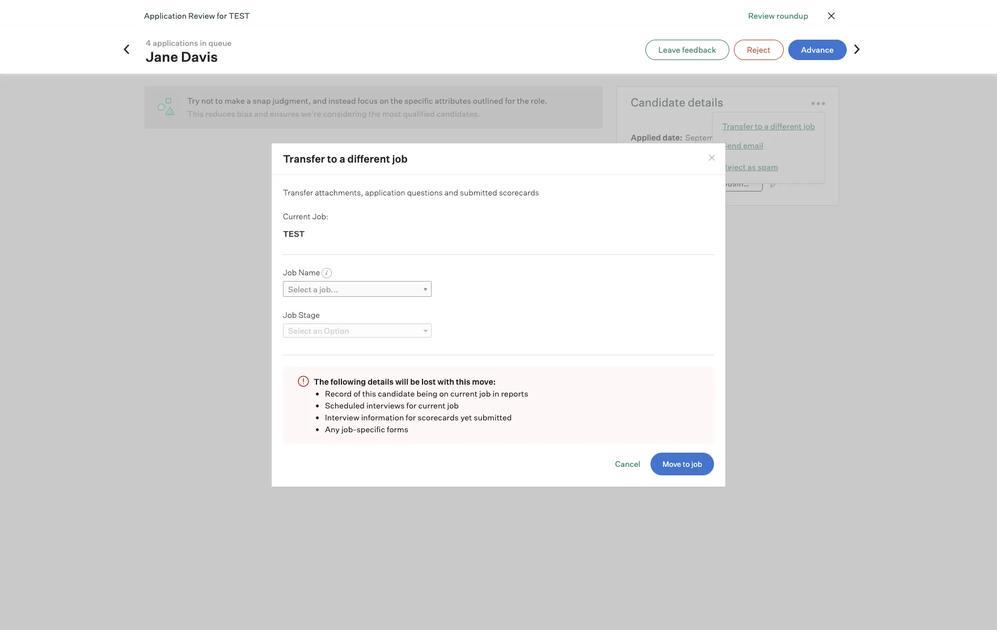 Task type: describe. For each thing, give the bounding box(es) containing it.
add a candidate tag image
[[771, 179, 780, 188]]

2 review from the left
[[188, 11, 215, 21]]

0 vertical spatial submitted
[[460, 188, 497, 197]]

reject as spam
[[722, 162, 779, 172]]

select for select an option
[[288, 326, 312, 336]]

ad
[[727, 149, 736, 159]]

transfer to a different job inside dialog
[[283, 153, 408, 165]]

judgment,
[[273, 96, 311, 106]]

transfer to a different job link
[[722, 121, 815, 132]]

responded to an ad on levels fyi (test dumtwo)
[[631, 149, 803, 171]]

0 horizontal spatial the
[[369, 109, 381, 119]]

following
[[331, 377, 366, 387]]

we're
[[301, 109, 321, 119]]

option
[[324, 326, 349, 336]]

2023
[[740, 133, 759, 142]]

queue
[[208, 38, 232, 47]]

job down the with
[[447, 401, 459, 411]]

1 horizontal spatial the
[[391, 96, 403, 106]]

move:
[[472, 377, 496, 387]]

close image
[[707, 154, 717, 163]]

applications
[[153, 38, 198, 47]]

outlined
[[473, 96, 504, 106]]

bias
[[237, 109, 252, 119]]

not
[[201, 96, 214, 106]]

candidate
[[378, 389, 415, 399]]

specific inside the following details will be lost with this move: record of this candidate being on current job in reports scheduled interviews for current job interview information for scorecards yet submitted any job-specific forms
[[357, 425, 385, 435]]

forms
[[387, 425, 408, 435]]

leave feedback button
[[646, 39, 730, 60]]

transfer to a different job dialog
[[271, 143, 726, 488]]

feedback
[[682, 45, 717, 54]]

0 horizontal spatial and
[[254, 109, 268, 119]]

ensures
[[270, 109, 299, 119]]

interviews
[[366, 401, 405, 411]]

on inside the following details will be lost with this move: record of this candidate being on current job in reports scheduled interviews for current job interview information for scorecards yet submitted any job-specific forms
[[439, 389, 449, 399]]

job-
[[342, 425, 357, 435]]

for inside try not to make a snap judgment, and instead focus on the specific attributes outlined for the role. this reduces bias and ensures we're considering the most qualified candidates.
[[505, 96, 515, 106]]

fyi
[[774, 149, 782, 159]]

1 review from the left
[[749, 11, 775, 20]]

send
[[722, 141, 742, 150]]

this
[[187, 109, 204, 119]]

reject as spam link
[[722, 159, 815, 175]]

in inside the following details will be lost with this move: record of this candidate being on current job in reports scheduled interviews for current job interview information for scorecards yet submitted any job-specific forms
[[493, 389, 500, 399]]

1 horizontal spatial scorecards
[[499, 188, 539, 197]]

make
[[225, 96, 245, 106]]

attachments,
[[315, 188, 363, 197]]

reject for reject as spam
[[722, 162, 746, 172]]

reject for reject
[[747, 45, 771, 54]]

advance
[[801, 45, 834, 54]]

spam
[[758, 162, 779, 172]]

scorecards inside the following details will be lost with this move: record of this candidate being on current job in reports scheduled interviews for current job interview information for scorecards yet submitted any job-specific forms
[[418, 413, 459, 423]]

applied date: september 18, 2023
[[631, 133, 759, 142]]

qualified
[[403, 109, 435, 119]]

details inside the following details will be lost with this move: record of this candidate being on current job in reports scheduled interviews for current job interview information for scorecards yet submitted any job-specific forms
[[368, 377, 394, 387]]

cancel link
[[615, 459, 641, 469]]

leave
[[659, 45, 681, 54]]

name
[[299, 268, 320, 277]]

job stage
[[283, 310, 320, 320]]

job down "move:"
[[479, 389, 491, 399]]

scheduled
[[325, 401, 365, 411]]

date:
[[663, 133, 683, 142]]

levels
[[749, 149, 772, 159]]

candidate details
[[631, 95, 724, 110]]

of
[[354, 389, 361, 399]]

transfer attachments, application questions and submitted scorecards
[[283, 188, 539, 197]]

snap
[[253, 96, 271, 106]]

0 horizontal spatial this
[[362, 389, 376, 399]]

application review for test
[[144, 11, 250, 21]]

considering
[[323, 109, 367, 119]]

any
[[325, 425, 340, 435]]

job name
[[283, 268, 320, 277]]

0 vertical spatial transfer to a different job
[[722, 121, 815, 131]]

send email
[[722, 141, 764, 150]]

review roundup link
[[749, 10, 809, 22]]

candidate actions element
[[812, 92, 826, 112]]

job:
[[312, 212, 329, 221]]

close image
[[825, 9, 839, 23]]

current job:
[[283, 212, 329, 221]]

applied
[[631, 133, 661, 142]]

the
[[314, 377, 329, 387]]

attributes
[[435, 96, 471, 106]]

job up transfer attachments, application questions and submitted scorecards
[[392, 153, 408, 165]]

an inside the responded to an ad on levels fyi (test dumtwo)
[[716, 149, 725, 159]]

an inside dialog
[[313, 326, 322, 336]]

focus
[[358, 96, 378, 106]]

send email link
[[722, 138, 815, 154]]

select a job... link
[[283, 282, 432, 298]]

reduces
[[205, 109, 235, 119]]

select a job...
[[288, 285, 338, 295]]

select for select a job...
[[288, 285, 312, 295]]



Task type: vqa. For each thing, say whether or not it's contained in the screenshot.
this to the top
yes



Task type: locate. For each thing, give the bounding box(es) containing it.
reject down ad
[[722, 162, 746, 172]]

a inside try not to make a snap judgment, and instead focus on the specific attributes outlined for the role. this reduces bias and ensures we're considering the most qualified candidates.
[[247, 96, 251, 106]]

an down stage
[[313, 326, 322, 336]]

0 vertical spatial job
[[283, 268, 297, 277]]

this right the with
[[456, 377, 471, 387]]

0 vertical spatial details
[[688, 95, 724, 110]]

different up application
[[348, 153, 390, 165]]

4 applications in queue jane davis
[[146, 38, 232, 65]]

davis
[[181, 48, 218, 65]]

reports
[[501, 389, 529, 399]]

none submit inside transfer to a different job dialog
[[651, 453, 714, 476]]

the up most
[[391, 96, 403, 106]]

to inside transfer to a different job link
[[755, 121, 763, 131]]

specific up qualified
[[405, 96, 433, 106]]

being
[[417, 389, 438, 399]]

test inside transfer to a different job dialog
[[283, 229, 305, 239]]

None submit
[[651, 453, 714, 476]]

candidates.
[[437, 109, 480, 119]]

1 vertical spatial submitted
[[474, 413, 512, 423]]

1 horizontal spatial an
[[716, 149, 725, 159]]

previous element
[[121, 43, 132, 56]]

1 vertical spatial in
[[493, 389, 500, 399]]

an
[[716, 149, 725, 159], [313, 326, 322, 336]]

0 vertical spatial reject
[[747, 45, 771, 54]]

a left snap
[[247, 96, 251, 106]]

to right not
[[215, 96, 223, 106]]

submitted right questions
[[460, 188, 497, 197]]

0 horizontal spatial current
[[418, 401, 446, 411]]

0 horizontal spatial transfer to a different job
[[283, 153, 408, 165]]

and right questions
[[445, 188, 458, 197]]

to down september
[[707, 149, 715, 159]]

1 select from the top
[[288, 285, 312, 295]]

lost
[[422, 377, 436, 387]]

submitted
[[460, 188, 497, 197], [474, 413, 512, 423]]

0 horizontal spatial in
[[200, 38, 207, 47]]

details up september
[[688, 95, 724, 110]]

on inside try not to make a snap judgment, and instead focus on the specific attributes outlined for the role. this reduces bias and ensures we're considering the most qualified candidates.
[[380, 96, 389, 106]]

0 horizontal spatial scorecards
[[418, 413, 459, 423]]

as
[[748, 162, 756, 172]]

on inside the responded to an ad on levels fyi (test dumtwo)
[[738, 149, 747, 159]]

reject
[[747, 45, 771, 54], [722, 162, 746, 172]]

interview
[[325, 413, 360, 423]]

1 vertical spatial on
[[738, 149, 747, 159]]

review
[[749, 11, 775, 20], [188, 11, 215, 21]]

1 job from the top
[[283, 268, 297, 277]]

1 vertical spatial select
[[288, 326, 312, 336]]

2 vertical spatial on
[[439, 389, 449, 399]]

in up davis
[[200, 38, 207, 47]]

0 horizontal spatial different
[[348, 153, 390, 165]]

transfer up "current"
[[283, 188, 313, 197]]

0 vertical spatial select
[[288, 285, 312, 295]]

with
[[438, 377, 454, 387]]

select down job stage
[[288, 326, 312, 336]]

a left job...
[[313, 285, 318, 295]]

an left ad
[[716, 149, 725, 159]]

application
[[365, 188, 405, 197]]

2 vertical spatial transfer
[[283, 188, 313, 197]]

2 vertical spatial and
[[445, 188, 458, 197]]

0 horizontal spatial test
[[229, 11, 250, 21]]

for up queue
[[217, 11, 227, 21]]

1 horizontal spatial in
[[493, 389, 500, 399]]

specific down information
[[357, 425, 385, 435]]

1 horizontal spatial specific
[[405, 96, 433, 106]]

0 vertical spatial current
[[451, 389, 478, 399]]

select inside 'select a job...' "link"
[[288, 285, 312, 295]]

specific
[[405, 96, 433, 106], [357, 425, 385, 435]]

1 vertical spatial transfer
[[283, 153, 325, 165]]

most
[[382, 109, 401, 119]]

job for job stage
[[283, 310, 297, 320]]

stage
[[299, 310, 320, 320]]

to inside the responded to an ad on levels fyi (test dumtwo)
[[707, 149, 715, 159]]

the left the "role."
[[517, 96, 529, 106]]

2 horizontal spatial on
[[738, 149, 747, 159]]

instead
[[329, 96, 356, 106]]

this right of
[[362, 389, 376, 399]]

transfer
[[722, 121, 754, 131], [283, 153, 325, 165], [283, 188, 313, 197]]

questions
[[407, 188, 443, 197]]

current down the with
[[451, 389, 478, 399]]

try
[[187, 96, 200, 106]]

email
[[743, 141, 764, 150]]

review up queue
[[188, 11, 215, 21]]

for up forms
[[406, 413, 416, 423]]

record
[[325, 389, 352, 399]]

2 job from the top
[[283, 310, 297, 320]]

in inside 4 applications in queue jane davis
[[200, 38, 207, 47]]

2 horizontal spatial the
[[517, 96, 529, 106]]

in
[[200, 38, 207, 47], [493, 389, 500, 399]]

roundup
[[777, 11, 809, 20]]

job
[[283, 268, 297, 277], [283, 310, 297, 320]]

on down the with
[[439, 389, 449, 399]]

0 vertical spatial this
[[456, 377, 471, 387]]

application
[[144, 11, 187, 21]]

transfer up 18,
[[722, 121, 754, 131]]

0 horizontal spatial on
[[380, 96, 389, 106]]

leave feedback
[[659, 45, 717, 54]]

1 horizontal spatial transfer to a different job
[[722, 121, 815, 131]]

0 horizontal spatial reject
[[722, 162, 746, 172]]

next image
[[852, 43, 863, 55]]

on up most
[[380, 96, 389, 106]]

1 vertical spatial specific
[[357, 425, 385, 435]]

1 horizontal spatial different
[[771, 121, 802, 131]]

18,
[[728, 133, 738, 142]]

dumtwo)
[[631, 161, 667, 171]]

advance button
[[788, 39, 847, 60]]

september
[[686, 133, 726, 142]]

0 vertical spatial on
[[380, 96, 389, 106]]

0 vertical spatial test
[[229, 11, 250, 21]]

specific inside try not to make a snap judgment, and instead focus on the specific attributes outlined for the role. this reduces bias and ensures we're considering the most qualified candidates.
[[405, 96, 433, 106]]

current down being
[[418, 401, 446, 411]]

0 vertical spatial and
[[313, 96, 327, 106]]

1 horizontal spatial details
[[688, 95, 724, 110]]

try not to make a snap judgment, and instead focus on the specific attributes outlined for the role. this reduces bias and ensures we're considering the most qualified candidates.
[[187, 96, 548, 119]]

to up "attachments,"
[[327, 153, 337, 165]]

previous image
[[121, 43, 132, 55]]

1 vertical spatial different
[[348, 153, 390, 165]]

test
[[229, 11, 250, 21], [283, 229, 305, 239]]

reject down review roundup
[[747, 45, 771, 54]]

0 horizontal spatial details
[[368, 377, 394, 387]]

(test
[[784, 149, 803, 159]]

the following details will be lost with this move: record of this candidate being on current job in reports scheduled interviews for current job interview information for scorecards yet submitted any job-specific forms
[[314, 377, 529, 435]]

job down candidate actions image on the top of the page
[[804, 121, 815, 131]]

jane
[[146, 48, 178, 65]]

4
[[146, 38, 151, 47]]

review roundup
[[749, 11, 809, 20]]

1 vertical spatial current
[[418, 401, 446, 411]]

transfer to a different job up send email 'link'
[[722, 121, 815, 131]]

job left name
[[283, 268, 297, 277]]

and down snap
[[254, 109, 268, 119]]

0 vertical spatial in
[[200, 38, 207, 47]]

1 vertical spatial scorecards
[[418, 413, 459, 423]]

submitted right 'yet' at left bottom
[[474, 413, 512, 423]]

on right ad
[[738, 149, 747, 159]]

to inside transfer to a different job dialog
[[327, 153, 337, 165]]

responded
[[664, 149, 706, 159]]

1 horizontal spatial test
[[283, 229, 305, 239]]

select inside select an option link
[[288, 326, 312, 336]]

0 vertical spatial scorecards
[[499, 188, 539, 197]]

current
[[451, 389, 478, 399], [418, 401, 446, 411]]

select an option
[[288, 326, 349, 336]]

transfer down "we're"
[[283, 153, 325, 165]]

jane davis link
[[146, 48, 236, 65]]

next element
[[852, 43, 863, 56]]

2 horizontal spatial and
[[445, 188, 458, 197]]

the
[[391, 96, 403, 106], [517, 96, 529, 106], [369, 109, 381, 119]]

for right the outlined at top
[[505, 96, 515, 106]]

a inside "link"
[[313, 285, 318, 295]]

different up send email 'link'
[[771, 121, 802, 131]]

review left roundup
[[749, 11, 775, 20]]

different inside transfer to a different job link
[[771, 121, 802, 131]]

1 vertical spatial details
[[368, 377, 394, 387]]

information
[[361, 413, 404, 423]]

0 vertical spatial an
[[716, 149, 725, 159]]

details up candidate
[[368, 377, 394, 387]]

the down focus
[[369, 109, 381, 119]]

candidate actions image
[[812, 102, 826, 106]]

job left stage
[[283, 310, 297, 320]]

to up '2023' on the top right
[[755, 121, 763, 131]]

1 vertical spatial this
[[362, 389, 376, 399]]

and inside transfer to a different job dialog
[[445, 188, 458, 197]]

1 vertical spatial an
[[313, 326, 322, 336]]

1 horizontal spatial current
[[451, 389, 478, 399]]

0 horizontal spatial specific
[[357, 425, 385, 435]]

test down "current"
[[283, 229, 305, 239]]

will
[[395, 377, 409, 387]]

0 vertical spatial specific
[[405, 96, 433, 106]]

select down job name
[[288, 285, 312, 295]]

job...
[[319, 285, 338, 295]]

2 select from the top
[[288, 326, 312, 336]]

0 horizontal spatial an
[[313, 326, 322, 336]]

0 vertical spatial transfer
[[722, 121, 754, 131]]

1 vertical spatial and
[[254, 109, 268, 119]]

submitted inside the following details will be lost with this move: record of this candidate being on current job in reports scheduled interviews for current job interview information for scorecards yet submitted any job-specific forms
[[474, 413, 512, 423]]

in down "move:"
[[493, 389, 500, 399]]

select an option link
[[283, 324, 432, 338]]

candidate
[[631, 95, 686, 110]]

this
[[456, 377, 471, 387], [362, 389, 376, 399]]

1 vertical spatial test
[[283, 229, 305, 239]]

to inside try not to make a snap judgment, and instead focus on the specific attributes outlined for the role. this reduces bias and ensures we're considering the most qualified candidates.
[[215, 96, 223, 106]]

different inside transfer to a different job dialog
[[348, 153, 390, 165]]

and
[[313, 96, 327, 106], [254, 109, 268, 119], [445, 188, 458, 197]]

a up send email 'link'
[[765, 121, 769, 131]]

different
[[771, 121, 802, 131], [348, 153, 390, 165]]

1 vertical spatial job
[[283, 310, 297, 320]]

1 horizontal spatial and
[[313, 96, 327, 106]]

reject inside button
[[747, 45, 771, 54]]

job for job name
[[283, 268, 297, 277]]

yet
[[461, 413, 472, 423]]

transfer to a different job up "attachments,"
[[283, 153, 408, 165]]

1 vertical spatial reject
[[722, 162, 746, 172]]

0 horizontal spatial review
[[188, 11, 215, 21]]

1 horizontal spatial this
[[456, 377, 471, 387]]

reject button
[[734, 39, 784, 60]]

to
[[215, 96, 223, 106], [755, 121, 763, 131], [707, 149, 715, 159], [327, 153, 337, 165]]

test up queue
[[229, 11, 250, 21]]

a up "attachments,"
[[340, 153, 345, 165]]

1 vertical spatial transfer to a different job
[[283, 153, 408, 165]]

be
[[410, 377, 420, 387]]

for down candidate
[[407, 401, 417, 411]]

current
[[283, 212, 311, 221]]

0 vertical spatial different
[[771, 121, 802, 131]]

1 horizontal spatial review
[[749, 11, 775, 20]]

job
[[804, 121, 815, 131], [392, 153, 408, 165], [479, 389, 491, 399], [447, 401, 459, 411]]

cancel
[[615, 459, 641, 469]]

1 horizontal spatial on
[[439, 389, 449, 399]]

role.
[[531, 96, 548, 106]]

and up "we're"
[[313, 96, 327, 106]]

1 horizontal spatial reject
[[747, 45, 771, 54]]



